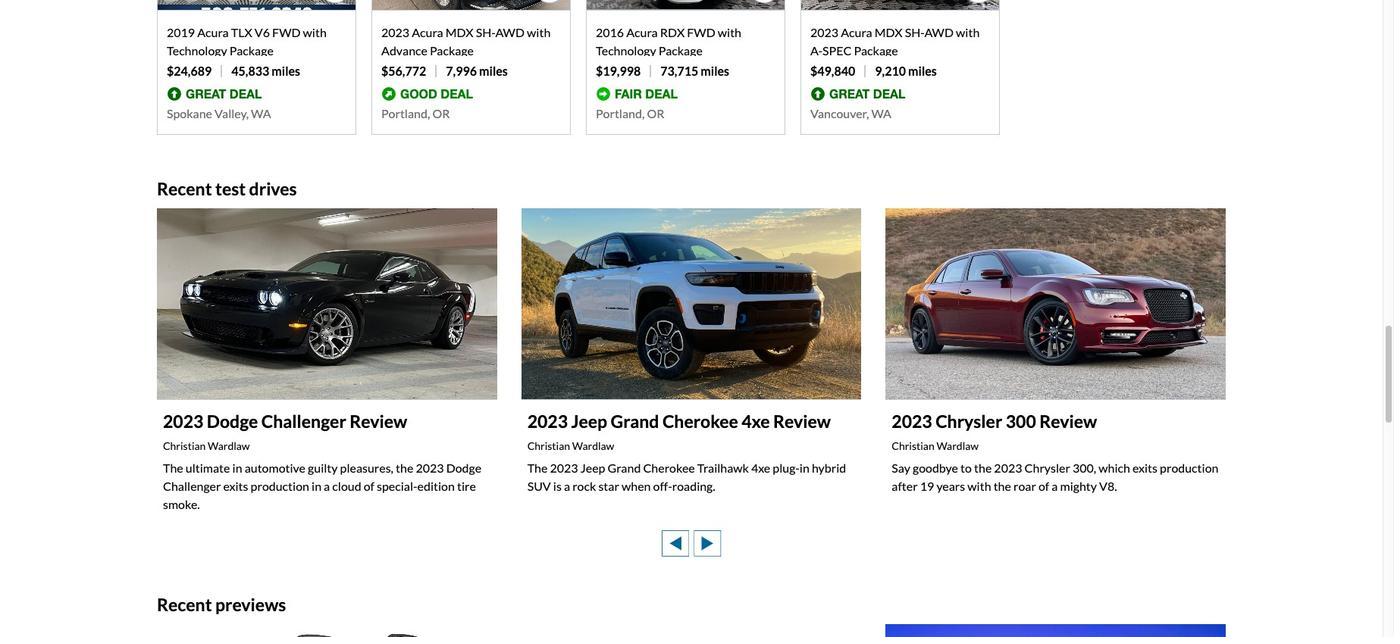 Task type: locate. For each thing, give the bounding box(es) containing it.
2023 up say
[[892, 411, 932, 432]]

1 horizontal spatial review
[[773, 411, 831, 432]]

review for 2023 dodge challenger review
[[350, 411, 407, 432]]

0 vertical spatial 4xe
[[742, 411, 770, 432]]

2 horizontal spatial in
[[800, 461, 810, 475]]

4 acura from the left
[[841, 25, 872, 40]]

with down 2016 acura rdx fwd with technology package image
[[718, 25, 741, 40]]

great deal up vancouver, wa
[[829, 87, 906, 101]]

0 horizontal spatial great
[[186, 87, 226, 101]]

2 great deal from the left
[[829, 87, 906, 101]]

2 horizontal spatial a
[[1052, 479, 1058, 494]]

dodge up tire
[[446, 461, 481, 475]]

a
[[324, 479, 330, 494], [564, 479, 570, 494], [1052, 479, 1058, 494]]

production right which
[[1160, 461, 1219, 475]]

with inside say goodbye to the 2023 chrysler 300, which exits production after 19 years with the roar of a mighty v8.
[[968, 479, 991, 494]]

in left the hybrid
[[800, 461, 810, 475]]

0 vertical spatial cherokee
[[663, 411, 738, 432]]

acura up advance
[[412, 25, 443, 40]]

1 or from the left
[[432, 106, 450, 120]]

wardlaw up rock
[[572, 440, 614, 453]]

christian inside 2023 dodge challenger review christian wardlaw
[[163, 440, 206, 453]]

acura inside 2023 acura mdx sh-awd with a-spec package
[[841, 25, 872, 40]]

review inside 2023 chrysler 300 review christian wardlaw
[[1039, 411, 1097, 432]]

2023 acura mdx sh-awd with a-spec package image
[[801, 0, 999, 10]]

1 horizontal spatial a
[[564, 479, 570, 494]]

1 sh- from the left
[[476, 25, 495, 40]]

recent
[[157, 178, 212, 199], [157, 595, 212, 616]]

2 recent from the top
[[157, 595, 212, 616]]

sh- inside 2023 acura mdx sh-awd with advance package
[[476, 25, 495, 40]]

2023 inside 2023 dodge challenger review christian wardlaw
[[163, 411, 203, 432]]

test
[[215, 178, 246, 199]]

exits inside the ultimate in automotive guilty pleasures, the 2023 dodge challenger exits production in a cloud of special-edition tire smoke.
[[223, 479, 248, 494]]

awd down the 2023 acura mdx sh-awd with a-spec package image
[[924, 25, 954, 40]]

2023
[[381, 25, 409, 40], [810, 25, 839, 40], [163, 411, 203, 432], [527, 411, 568, 432], [892, 411, 932, 432], [416, 461, 444, 475], [550, 461, 578, 475], [994, 461, 1022, 475]]

awd inside 2023 acura mdx sh-awd with advance package
[[495, 25, 525, 40]]

christian up ultimate
[[163, 440, 206, 453]]

1 horizontal spatial of
[[1039, 479, 1049, 494]]

2019 acura tlx v6 fwd with technology package
[[167, 25, 327, 58]]

mdx down the 2023 acura mdx sh-awd with a-spec package image
[[875, 25, 903, 40]]

a-
[[810, 44, 823, 58]]

0 horizontal spatial production
[[251, 479, 309, 494]]

2023 inside 2023 chrysler 300 review christian wardlaw
[[892, 411, 932, 432]]

acura up spec
[[841, 25, 872, 40]]

tire
[[457, 479, 476, 494]]

package up 9,210 on the top right
[[854, 44, 898, 58]]

0 vertical spatial production
[[1160, 461, 1219, 475]]

miles
[[272, 64, 300, 78], [479, 64, 508, 78], [701, 64, 729, 78], [908, 64, 937, 78]]

1 vertical spatial 4xe
[[751, 461, 770, 475]]

0 horizontal spatial technology
[[167, 44, 227, 58]]

cherokee
[[663, 411, 738, 432], [643, 461, 695, 475]]

2023 up a-
[[810, 25, 839, 40]]

portland, or for good
[[381, 106, 450, 120]]

chrysler up roar
[[1025, 461, 1070, 475]]

acura for package
[[626, 25, 658, 40]]

4xe up trailhawk
[[742, 411, 770, 432]]

0 horizontal spatial sh-
[[476, 25, 495, 40]]

wardlaw inside 2023 dodge challenger review christian wardlaw
[[208, 440, 250, 453]]

wa right "vancouver,"
[[871, 106, 891, 120]]

package inside 2023 acura mdx sh-awd with advance package
[[430, 44, 474, 58]]

challenger inside 2023 dodge challenger review christian wardlaw
[[261, 411, 346, 432]]

christian up say
[[892, 440, 935, 453]]

or down good deal on the top left
[[432, 106, 450, 120]]

miles right 7,996
[[479, 64, 508, 78]]

portland, for fair
[[596, 106, 645, 120]]

2023 inside the 2023 jeep grand cherokee trailhawk 4xe plug-in hybrid suv is a rock star when off-roading.
[[550, 461, 578, 475]]

1 horizontal spatial portland,
[[596, 106, 645, 120]]

2 or from the left
[[647, 106, 664, 120]]

1 horizontal spatial dodge
[[446, 461, 481, 475]]

production down the automotive
[[251, 479, 309, 494]]

1 great from the left
[[186, 87, 226, 101]]

miles right 45,833
[[272, 64, 300, 78]]

1 horizontal spatial challenger
[[261, 411, 346, 432]]

1 vertical spatial cherokee
[[643, 461, 695, 475]]

with for 2023 acura mdx sh-awd with advance package
[[527, 25, 551, 40]]

3 package from the left
[[659, 44, 703, 58]]

1 great deal from the left
[[186, 87, 262, 101]]

sh- inside 2023 acura mdx sh-awd with a-spec package
[[905, 25, 924, 40]]

1 vertical spatial challenger
[[163, 479, 221, 494]]

acura inside "2019 acura tlx v6 fwd with technology package"
[[197, 25, 229, 40]]

2023 up ultimate
[[163, 411, 203, 432]]

2 the from the left
[[527, 461, 548, 475]]

automotive
[[245, 461, 305, 475]]

2 deal from the left
[[441, 87, 473, 101]]

0 horizontal spatial portland, or
[[381, 106, 450, 120]]

1 miles from the left
[[272, 64, 300, 78]]

2 horizontal spatial the
[[994, 479, 1011, 494]]

rdx
[[660, 25, 685, 40]]

0 horizontal spatial great deal
[[186, 87, 262, 101]]

roar
[[1014, 479, 1036, 494]]

years
[[937, 479, 965, 494]]

acura inside 2016 acura rdx fwd with technology package
[[626, 25, 658, 40]]

plug-
[[773, 461, 800, 475]]

the inside the ultimate in automotive guilty pleasures, the 2023 dodge challenger exits production in a cloud of special-edition tire smoke.
[[396, 461, 413, 475]]

1 vertical spatial production
[[251, 479, 309, 494]]

3 deal from the left
[[645, 87, 678, 101]]

fwd inside 2016 acura rdx fwd with technology package
[[687, 25, 715, 40]]

4 deal from the left
[[873, 87, 906, 101]]

1 horizontal spatial awd
[[924, 25, 954, 40]]

2 a from the left
[[564, 479, 570, 494]]

mdx inside 2023 acura mdx sh-awd with a-spec package
[[875, 25, 903, 40]]

1 package from the left
[[230, 44, 274, 58]]

deal down 73,715
[[645, 87, 678, 101]]

300,
[[1073, 461, 1096, 475]]

cherokee up trailhawk
[[663, 411, 738, 432]]

2023 dodge challenger review christian wardlaw
[[163, 411, 407, 453]]

2023 jeep grand cherokee 4xe review link
[[527, 411, 831, 432]]

miles for 9,210 miles
[[908, 64, 937, 78]]

sh- down 2023 acura mdx sh-awd with advance package image on the top left
[[476, 25, 495, 40]]

miles right 9,210 on the top right
[[908, 64, 937, 78]]

1 christian from the left
[[163, 440, 206, 453]]

portland, down 'fair' at the left top
[[596, 106, 645, 120]]

0 vertical spatial recent
[[157, 178, 212, 199]]

3 christian from the left
[[892, 440, 935, 453]]

4xe
[[742, 411, 770, 432], [751, 461, 770, 475]]

1 horizontal spatial the
[[527, 461, 548, 475]]

3 review from the left
[[1039, 411, 1097, 432]]

1 horizontal spatial great deal
[[829, 87, 906, 101]]

recent left test
[[157, 178, 212, 199]]

a down 'guilty'
[[324, 479, 330, 494]]

2 awd from the left
[[924, 25, 954, 40]]

1 horizontal spatial or
[[647, 106, 664, 120]]

great deal up spokane valley, wa
[[186, 87, 262, 101]]

0 horizontal spatial wa
[[251, 106, 271, 120]]

2023 up is
[[550, 461, 578, 475]]

sh- for 7,996
[[476, 25, 495, 40]]

3 wardlaw from the left
[[937, 440, 979, 453]]

1 vertical spatial exits
[[223, 479, 248, 494]]

0 horizontal spatial awd
[[495, 25, 525, 40]]

0 vertical spatial jeep
[[571, 411, 607, 432]]

1 horizontal spatial christian
[[527, 440, 570, 453]]

1 vertical spatial chrysler
[[1025, 461, 1070, 475]]

or down fair deal
[[647, 106, 664, 120]]

1 fwd from the left
[[272, 25, 301, 40]]

1 a from the left
[[324, 479, 330, 494]]

tlx
[[231, 25, 252, 40]]

with right v6
[[303, 25, 327, 40]]

christian for 2023 dodge challenger review
[[163, 440, 206, 453]]

mdx for spec
[[875, 25, 903, 40]]

1 vertical spatial jeep
[[580, 461, 605, 475]]

2 great from the left
[[829, 87, 870, 101]]

dodge inside the ultimate in automotive guilty pleasures, the 2023 dodge challenger exits production in a cloud of special-edition tire smoke.
[[446, 461, 481, 475]]

2023 inside '2023 jeep grand cherokee 4xe review christian wardlaw'
[[527, 411, 568, 432]]

1 wardlaw from the left
[[208, 440, 250, 453]]

awd inside 2023 acura mdx sh-awd with a-spec package
[[924, 25, 954, 40]]

the 2023 jeep grand cherokee trailhawk 4xe plug-in hybrid suv is a rock star when off-roading.
[[527, 461, 846, 494]]

2023 chrysler 300 review link
[[892, 411, 1097, 432]]

0 horizontal spatial chrysler
[[936, 411, 1002, 432]]

package inside 2023 acura mdx sh-awd with a-spec package
[[854, 44, 898, 58]]

or
[[432, 106, 450, 120], [647, 106, 664, 120]]

1 horizontal spatial wa
[[871, 106, 891, 120]]

0 horizontal spatial exits
[[223, 479, 248, 494]]

in down 'guilty'
[[312, 479, 321, 494]]

deal down 45,833
[[230, 87, 262, 101]]

with down the 2023 acura mdx sh-awd with a-spec package image
[[956, 25, 980, 40]]

0 horizontal spatial a
[[324, 479, 330, 494]]

1 of from the left
[[364, 479, 374, 494]]

portland, or down 'fair' at the left top
[[596, 106, 664, 120]]

0 horizontal spatial challenger
[[163, 479, 221, 494]]

4 package from the left
[[854, 44, 898, 58]]

1 mdx from the left
[[446, 25, 474, 40]]

drives
[[249, 178, 297, 199]]

a inside the 2023 jeep grand cherokee trailhawk 4xe plug-in hybrid suv is a rock star when off-roading.
[[564, 479, 570, 494]]

technology
[[167, 44, 227, 58], [596, 44, 656, 58]]

1 the from the left
[[163, 461, 183, 475]]

spec
[[823, 44, 852, 58]]

0 vertical spatial grand
[[611, 411, 659, 432]]

the up "special-"
[[396, 461, 413, 475]]

1 vertical spatial dodge
[[446, 461, 481, 475]]

the for 2023 dodge challenger review
[[163, 461, 183, 475]]

awd down 2023 acura mdx sh-awd with advance package image on the top left
[[495, 25, 525, 40]]

cherokee inside the 2023 jeep grand cherokee trailhawk 4xe plug-in hybrid suv is a rock star when off-roading.
[[643, 461, 695, 475]]

2 horizontal spatial review
[[1039, 411, 1097, 432]]

1 portland, from the left
[[381, 106, 430, 120]]

0 horizontal spatial review
[[350, 411, 407, 432]]

acura left the tlx
[[197, 25, 229, 40]]

1 horizontal spatial sh-
[[905, 25, 924, 40]]

previews
[[215, 595, 286, 616]]

christian
[[163, 440, 206, 453], [527, 440, 570, 453], [892, 440, 935, 453]]

package up 7,996
[[430, 44, 474, 58]]

the left roar
[[994, 479, 1011, 494]]

2 fwd from the left
[[687, 25, 715, 40]]

the inside the ultimate in automotive guilty pleasures, the 2023 dodge challenger exits production in a cloud of special-edition tire smoke.
[[163, 461, 183, 475]]

portland, or down good
[[381, 106, 450, 120]]

1 acura from the left
[[197, 25, 229, 40]]

acura left rdx
[[626, 25, 658, 40]]

2023 up advance
[[381, 25, 409, 40]]

guilty
[[308, 461, 338, 475]]

2 package from the left
[[430, 44, 474, 58]]

$56,772
[[381, 64, 426, 78]]

with inside 2023 acura mdx sh-awd with advance package
[[527, 25, 551, 40]]

package down rdx
[[659, 44, 703, 58]]

chrysler up the to
[[936, 411, 1002, 432]]

the inside the 2023 jeep grand cherokee trailhawk 4xe plug-in hybrid suv is a rock star when off-roading.
[[527, 461, 548, 475]]

1 deal from the left
[[230, 87, 262, 101]]

with
[[303, 25, 327, 40], [527, 25, 551, 40], [718, 25, 741, 40], [956, 25, 980, 40], [968, 479, 991, 494]]

sh- for 9,210
[[905, 25, 924, 40]]

to
[[961, 461, 972, 475]]

1 horizontal spatial production
[[1160, 461, 1219, 475]]

1 vertical spatial recent
[[157, 595, 212, 616]]

mdx inside 2023 acura mdx sh-awd with advance package
[[446, 25, 474, 40]]

2023 jeep grand cherokee 4xe review image
[[521, 208, 861, 400]]

with left 2016
[[527, 25, 551, 40]]

2023 up edition
[[416, 461, 444, 475]]

review for 2023 chrysler 300 review
[[1039, 411, 1097, 432]]

miles for 45,833 miles
[[272, 64, 300, 78]]

the left ultimate
[[163, 461, 183, 475]]

christian inside 2023 chrysler 300 review christian wardlaw
[[892, 440, 935, 453]]

1 horizontal spatial exits
[[1133, 461, 1158, 475]]

awd
[[495, 25, 525, 40], [924, 25, 954, 40]]

spokane valley, wa
[[167, 106, 271, 120]]

fwd right rdx
[[687, 25, 715, 40]]

0 vertical spatial challenger
[[261, 411, 346, 432]]

with inside "2019 acura tlx v6 fwd with technology package"
[[303, 25, 327, 40]]

0 horizontal spatial the
[[163, 461, 183, 475]]

exits down ultimate
[[223, 479, 248, 494]]

package
[[230, 44, 274, 58], [430, 44, 474, 58], [659, 44, 703, 58], [854, 44, 898, 58]]

great
[[186, 87, 226, 101], [829, 87, 870, 101]]

deal for 9,210
[[873, 87, 906, 101]]

dodge up ultimate
[[207, 411, 258, 432]]

jeep
[[571, 411, 607, 432], [580, 461, 605, 475]]

0 horizontal spatial dodge
[[207, 411, 258, 432]]

great up vancouver, wa
[[829, 87, 870, 101]]

0 horizontal spatial or
[[432, 106, 450, 120]]

0 vertical spatial exits
[[1133, 461, 1158, 475]]

mighty
[[1060, 479, 1097, 494]]

a right is
[[564, 479, 570, 494]]

1 horizontal spatial the
[[974, 461, 992, 475]]

2016 acura rdx fwd with technology package image
[[587, 0, 785, 10]]

special-
[[377, 479, 417, 494]]

$19,998
[[596, 64, 641, 78]]

2 portland, or from the left
[[596, 106, 664, 120]]

the up 'suv'
[[527, 461, 548, 475]]

1 review from the left
[[350, 411, 407, 432]]

1 horizontal spatial wardlaw
[[572, 440, 614, 453]]

2 sh- from the left
[[905, 25, 924, 40]]

3 a from the left
[[1052, 479, 1058, 494]]

1 awd from the left
[[495, 25, 525, 40]]

package up 45,833
[[230, 44, 274, 58]]

2 christian from the left
[[527, 440, 570, 453]]

fwd
[[272, 25, 301, 40], [687, 25, 715, 40]]

miles right 73,715
[[701, 64, 729, 78]]

portland, or
[[381, 106, 450, 120], [596, 106, 664, 120]]

1 technology from the left
[[167, 44, 227, 58]]

deal for 45,833
[[230, 87, 262, 101]]

the
[[396, 461, 413, 475], [974, 461, 992, 475], [994, 479, 1011, 494]]

of inside the ultimate in automotive guilty pleasures, the 2023 dodge challenger exits production in a cloud of special-edition tire smoke.
[[364, 479, 374, 494]]

2 miles from the left
[[479, 64, 508, 78]]

deal
[[230, 87, 262, 101], [441, 87, 473, 101], [645, 87, 678, 101], [873, 87, 906, 101]]

with down the to
[[968, 479, 991, 494]]

grand inside '2023 jeep grand cherokee 4xe review christian wardlaw'
[[611, 411, 659, 432]]

1 horizontal spatial in
[[312, 479, 321, 494]]

with for 2023 acura mdx sh-awd with a-spec package
[[956, 25, 980, 40]]

0 horizontal spatial of
[[364, 479, 374, 494]]

2023 inside 2023 acura mdx sh-awd with advance package
[[381, 25, 409, 40]]

the right the to
[[974, 461, 992, 475]]

in
[[232, 461, 242, 475], [800, 461, 810, 475], [312, 479, 321, 494]]

review
[[350, 411, 407, 432], [773, 411, 831, 432], [1039, 411, 1097, 432]]

acura
[[197, 25, 229, 40], [412, 25, 443, 40], [626, 25, 658, 40], [841, 25, 872, 40]]

production
[[1160, 461, 1219, 475], [251, 479, 309, 494]]

deal down 9,210 on the top right
[[873, 87, 906, 101]]

exits right which
[[1133, 461, 1158, 475]]

deal for 7,996
[[441, 87, 473, 101]]

0 horizontal spatial portland,
[[381, 106, 430, 120]]

technology up $19,998
[[596, 44, 656, 58]]

great deal
[[186, 87, 262, 101], [829, 87, 906, 101]]

deal down 7,996
[[441, 87, 473, 101]]

wardlaw up the to
[[937, 440, 979, 453]]

cherokee up the off-
[[643, 461, 695, 475]]

of right roar
[[1039, 479, 1049, 494]]

$24,689
[[167, 64, 212, 78]]

exits
[[1133, 461, 1158, 475], [223, 479, 248, 494]]

2023 up roar
[[994, 461, 1022, 475]]

challenger
[[261, 411, 346, 432], [163, 479, 221, 494]]

2 of from the left
[[1039, 479, 1049, 494]]

2 acura from the left
[[412, 25, 443, 40]]

review inside 2023 dodge challenger review christian wardlaw
[[350, 411, 407, 432]]

review up plug-
[[773, 411, 831, 432]]

cherokee inside '2023 jeep grand cherokee 4xe review christian wardlaw'
[[663, 411, 738, 432]]

recent test drives
[[157, 178, 297, 199]]

0 horizontal spatial the
[[396, 461, 413, 475]]

2023 inside the ultimate in automotive guilty pleasures, the 2023 dodge challenger exits production in a cloud of special-edition tire smoke.
[[416, 461, 444, 475]]

0 horizontal spatial fwd
[[272, 25, 301, 40]]

recent previews
[[157, 595, 286, 616]]

recent left previews at bottom left
[[157, 595, 212, 616]]

2 portland, from the left
[[596, 106, 645, 120]]

2023 chrysler 300 review image
[[886, 208, 1226, 400]]

technology up "$24,689"
[[167, 44, 227, 58]]

0 horizontal spatial christian
[[163, 440, 206, 453]]

wardlaw up ultimate
[[208, 440, 250, 453]]

1 horizontal spatial chrysler
[[1025, 461, 1070, 475]]

of down 'pleasures,'
[[364, 479, 374, 494]]

9,210 miles
[[875, 64, 937, 78]]

miles for 7,996 miles
[[479, 64, 508, 78]]

2 review from the left
[[773, 411, 831, 432]]

grand
[[611, 411, 659, 432], [608, 461, 641, 475]]

with inside 2023 acura mdx sh-awd with a-spec package
[[956, 25, 980, 40]]

2023 mini countryman image
[[157, 625, 497, 638]]

0 vertical spatial chrysler
[[936, 411, 1002, 432]]

a inside the ultimate in automotive guilty pleasures, the 2023 dodge challenger exits production in a cloud of special-edition tire smoke.
[[324, 479, 330, 494]]

1 portland, or from the left
[[381, 106, 450, 120]]

3 miles from the left
[[701, 64, 729, 78]]

4 miles from the left
[[908, 64, 937, 78]]

challenger up smoke.
[[163, 479, 221, 494]]

1 horizontal spatial mdx
[[875, 25, 903, 40]]

miles for 73,715 miles
[[701, 64, 729, 78]]

1 horizontal spatial portland, or
[[596, 106, 664, 120]]

2 mdx from the left
[[875, 25, 903, 40]]

2 wardlaw from the left
[[572, 440, 614, 453]]

awd for 7,996 miles
[[495, 25, 525, 40]]

mdx down 2023 acura mdx sh-awd with advance package image on the top left
[[446, 25, 474, 40]]

acura inside 2023 acura mdx sh-awd with advance package
[[412, 25, 443, 40]]

4xe left plug-
[[751, 461, 770, 475]]

2023 up 'suv'
[[527, 411, 568, 432]]

45,833 miles
[[231, 64, 300, 78]]

review up 'pleasures,'
[[350, 411, 407, 432]]

1 vertical spatial grand
[[608, 461, 641, 475]]

chrysler
[[936, 411, 1002, 432], [1025, 461, 1070, 475]]

package inside 2016 acura rdx fwd with technology package
[[659, 44, 703, 58]]

wardlaw inside 2023 chrysler 300 review christian wardlaw
[[937, 440, 979, 453]]

is
[[553, 479, 562, 494]]

3 acura from the left
[[626, 25, 658, 40]]

wa right valley,
[[251, 106, 271, 120]]

2 technology from the left
[[596, 44, 656, 58]]

wa
[[251, 106, 271, 120], [871, 106, 891, 120]]

2 horizontal spatial christian
[[892, 440, 935, 453]]

1 horizontal spatial technology
[[596, 44, 656, 58]]

0 vertical spatial dodge
[[207, 411, 258, 432]]

challenger up 'guilty'
[[261, 411, 346, 432]]

2 horizontal spatial wardlaw
[[937, 440, 979, 453]]

2023 dodge challenger review image
[[157, 208, 497, 400]]

fair deal
[[615, 87, 678, 101]]

1 recent from the top
[[157, 178, 212, 199]]

1 horizontal spatial great
[[829, 87, 870, 101]]

2019 acura tlx v6 fwd with technology package image
[[158, 0, 356, 10]]

package inside "2019 acura tlx v6 fwd with technology package"
[[230, 44, 274, 58]]

fwd right v6
[[272, 25, 301, 40]]

1 horizontal spatial fwd
[[687, 25, 715, 40]]

0 horizontal spatial wardlaw
[[208, 440, 250, 453]]

portland, for good
[[381, 106, 430, 120]]

review inside '2023 jeep grand cherokee 4xe review christian wardlaw'
[[773, 411, 831, 432]]

review right 300
[[1039, 411, 1097, 432]]

the
[[163, 461, 183, 475], [527, 461, 548, 475]]

a left mighty
[[1052, 479, 1058, 494]]

sh- down the 2023 acura mdx sh-awd with a-spec package image
[[905, 25, 924, 40]]

vancouver,
[[810, 106, 869, 120]]

0 horizontal spatial in
[[232, 461, 242, 475]]

2023 acura mdx sh-awd with advance package
[[381, 25, 551, 58]]

in right ultimate
[[232, 461, 242, 475]]

great up spokane valley, wa
[[186, 87, 226, 101]]

portland, down good
[[381, 106, 430, 120]]

acura for technology
[[197, 25, 229, 40]]

2023 jeep grand cherokee 4xe review christian wardlaw
[[527, 411, 831, 453]]

christian up is
[[527, 440, 570, 453]]

jeep inside the 2023 jeep grand cherokee trailhawk 4xe plug-in hybrid suv is a rock star when off-roading.
[[580, 461, 605, 475]]

portland,
[[381, 106, 430, 120], [596, 106, 645, 120]]

sh-
[[476, 25, 495, 40], [905, 25, 924, 40]]

0 horizontal spatial mdx
[[446, 25, 474, 40]]



Task type: vqa. For each thing, say whether or not it's contained in the screenshot.
$10,139 related to $10,139 to $11,183
no



Task type: describe. For each thing, give the bounding box(es) containing it.
73,715
[[661, 64, 698, 78]]

with inside 2016 acura rdx fwd with technology package
[[718, 25, 741, 40]]

exits inside say goodbye to the 2023 chrysler 300, which exits production after 19 years with the roar of a mighty v8.
[[1133, 461, 1158, 475]]

2023 mini cooper image
[[886, 625, 1226, 638]]

production inside say goodbye to the 2023 chrysler 300, which exits production after 19 years with the roar of a mighty v8.
[[1160, 461, 1219, 475]]

9,210
[[875, 64, 906, 78]]

deal for 73,715
[[645, 87, 678, 101]]

the ultimate in automotive guilty pleasures, the 2023 dodge challenger exits production in a cloud of special-edition tire smoke.
[[163, 461, 481, 512]]

jeep inside '2023 jeep grand cherokee 4xe review christian wardlaw'
[[571, 411, 607, 432]]

acura for advance
[[412, 25, 443, 40]]

smoke.
[[163, 497, 200, 512]]

when
[[622, 479, 651, 494]]

2016 acura rdx fwd with technology package
[[596, 25, 741, 58]]

2023 chrysler 300 review christian wardlaw
[[892, 411, 1097, 453]]

v8.
[[1099, 479, 1117, 494]]

pleasures,
[[340, 461, 393, 475]]

ultimate
[[186, 461, 230, 475]]

or for fair
[[647, 106, 664, 120]]

2016
[[596, 25, 624, 40]]

spokane
[[167, 106, 212, 120]]

edition
[[417, 479, 455, 494]]

dodge inside 2023 dodge challenger review christian wardlaw
[[207, 411, 258, 432]]

great for $24,689
[[186, 87, 226, 101]]

2023 inside 2023 acura mdx sh-awd with a-spec package
[[810, 25, 839, 40]]

2019
[[167, 25, 195, 40]]

christian for 2023 chrysler 300 review
[[892, 440, 935, 453]]

portland, or for fair
[[596, 106, 664, 120]]

2023 acura mdx sh-awd with a-spec package
[[810, 25, 980, 58]]

trailhawk
[[697, 461, 749, 475]]

2023 dodge challenger review link
[[163, 411, 407, 432]]

say
[[892, 461, 910, 475]]

which
[[1099, 461, 1130, 475]]

or for good
[[432, 106, 450, 120]]

good
[[400, 87, 437, 101]]

acura for a-
[[841, 25, 872, 40]]

300
[[1006, 411, 1036, 432]]

say goodbye to the 2023 chrysler 300, which exits production after 19 years with the roar of a mighty v8.
[[892, 461, 1219, 494]]

fair
[[615, 87, 642, 101]]

valley,
[[215, 106, 249, 120]]

45,833
[[231, 64, 269, 78]]

grand inside the 2023 jeep grand cherokee trailhawk 4xe plug-in hybrid suv is a rock star when off-roading.
[[608, 461, 641, 475]]

chrysler inside say goodbye to the 2023 chrysler 300, which exits production after 19 years with the roar of a mighty v8.
[[1025, 461, 1070, 475]]

great for $49,840
[[829, 87, 870, 101]]

7,996
[[446, 64, 477, 78]]

hybrid
[[812, 461, 846, 475]]

goodbye
[[913, 461, 958, 475]]

off-
[[653, 479, 672, 494]]

great deal for wa
[[829, 87, 906, 101]]

a inside say goodbye to the 2023 chrysler 300, which exits production after 19 years with the roar of a mighty v8.
[[1052, 479, 1058, 494]]

wardlaw inside '2023 jeep grand cherokee 4xe review christian wardlaw'
[[572, 440, 614, 453]]

roading.
[[672, 479, 715, 494]]

good deal
[[400, 87, 473, 101]]

christian inside '2023 jeep grand cherokee 4xe review christian wardlaw'
[[527, 440, 570, 453]]

after
[[892, 479, 918, 494]]

advance
[[381, 44, 427, 58]]

2023 acura mdx sh-awd with advance package image
[[372, 0, 570, 10]]

chrysler inside 2023 chrysler 300 review christian wardlaw
[[936, 411, 1002, 432]]

star
[[598, 479, 619, 494]]

wardlaw for 2023 chrysler 300 review
[[937, 440, 979, 453]]

of inside say goodbye to the 2023 chrysler 300, which exits production after 19 years with the roar of a mighty v8.
[[1039, 479, 1049, 494]]

technology inside 2016 acura rdx fwd with technology package
[[596, 44, 656, 58]]

recent for recent previews
[[157, 595, 212, 616]]

73,715 miles
[[661, 64, 729, 78]]

rock
[[572, 479, 596, 494]]

great deal for valley,
[[186, 87, 262, 101]]

2023 inside say goodbye to the 2023 chrysler 300, which exits production after 19 years with the roar of a mighty v8.
[[994, 461, 1022, 475]]

4xe inside '2023 jeep grand cherokee 4xe review christian wardlaw'
[[742, 411, 770, 432]]

vancouver, wa
[[810, 106, 891, 120]]

recent for recent test drives
[[157, 178, 212, 199]]

technology inside "2019 acura tlx v6 fwd with technology package"
[[167, 44, 227, 58]]

the for 2023 jeep grand cherokee 4xe review
[[527, 461, 548, 475]]

mdx for package
[[446, 25, 474, 40]]

v6
[[255, 25, 270, 40]]

wardlaw for 2023 dodge challenger review
[[208, 440, 250, 453]]

fwd inside "2019 acura tlx v6 fwd with technology package"
[[272, 25, 301, 40]]

4xe inside the 2023 jeep grand cherokee trailhawk 4xe plug-in hybrid suv is a rock star when off-roading.
[[751, 461, 770, 475]]

1 wa from the left
[[251, 106, 271, 120]]

2 wa from the left
[[871, 106, 891, 120]]

suv
[[527, 479, 551, 494]]

19
[[920, 479, 934, 494]]

$49,840
[[810, 64, 855, 78]]

awd for 9,210 miles
[[924, 25, 954, 40]]

in inside the 2023 jeep grand cherokee trailhawk 4xe plug-in hybrid suv is a rock star when off-roading.
[[800, 461, 810, 475]]

7,996 miles
[[446, 64, 508, 78]]

production inside the ultimate in automotive guilty pleasures, the 2023 dodge challenger exits production in a cloud of special-edition tire smoke.
[[251, 479, 309, 494]]

with for 2019 acura tlx v6 fwd with technology package
[[303, 25, 327, 40]]

challenger inside the ultimate in automotive guilty pleasures, the 2023 dodge challenger exits production in a cloud of special-edition tire smoke.
[[163, 479, 221, 494]]

cloud
[[332, 479, 361, 494]]



